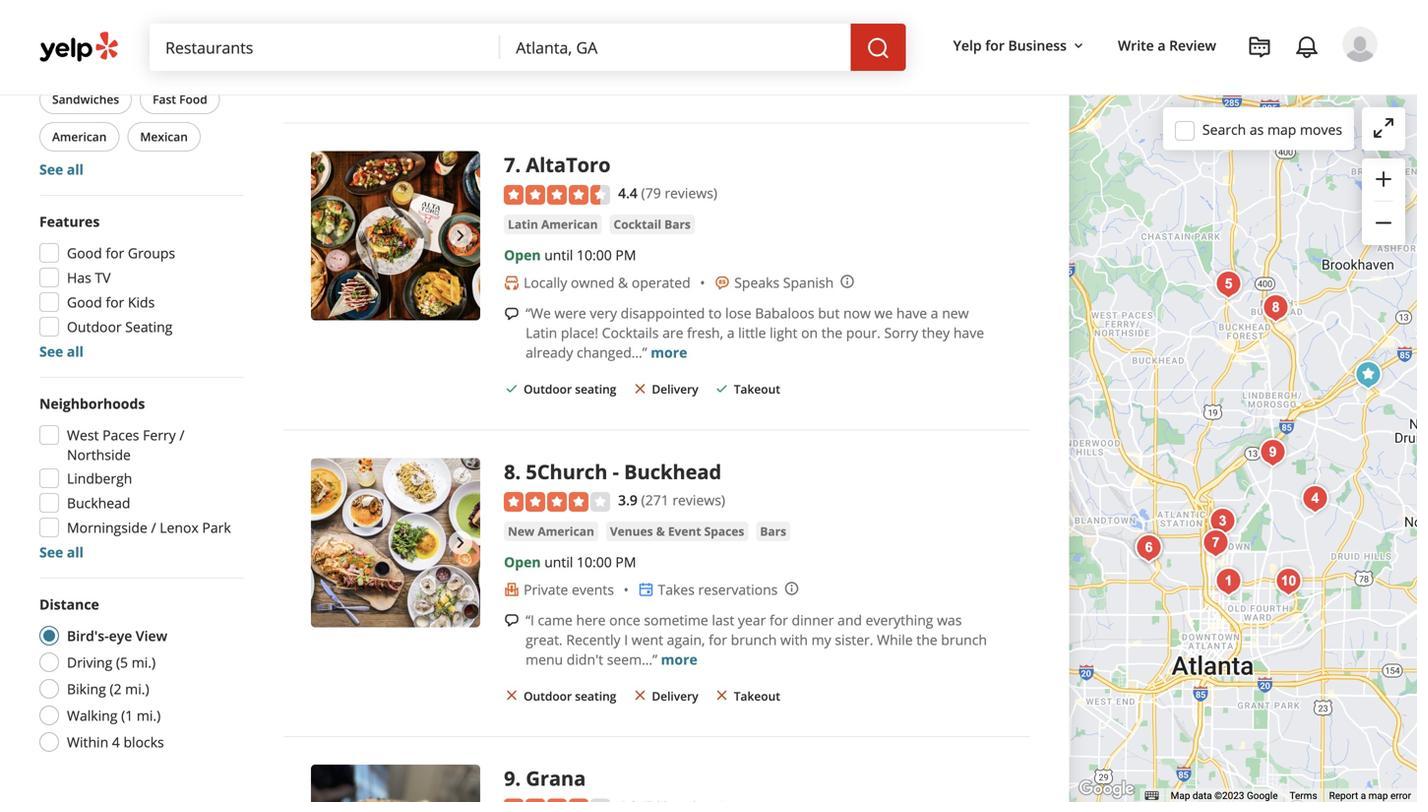 Task type: vqa. For each thing, say whether or not it's contained in the screenshot.
the bottom Pm
yes



Task type: describe. For each thing, give the bounding box(es) containing it.
operated
[[632, 273, 691, 292]]

a right report
[[1361, 790, 1367, 802]]

5church - buckhead image
[[1257, 288, 1296, 328]]

grana
[[526, 765, 586, 792]]

hot and new
[[67, 0, 151, 19]]

already
[[526, 343, 573, 362]]

disappointed
[[621, 304, 705, 322]]

& inside button
[[656, 523, 665, 539]]

terms link
[[1290, 790, 1318, 802]]

a up they
[[931, 304, 939, 322]]

7 . altatoro
[[504, 151, 611, 178]]

until for altatoro
[[545, 246, 573, 264]]

group containing category
[[35, 53, 244, 179]]

mi.) for driving (5 mi.)
[[132, 653, 156, 672]]

new american link
[[504, 522, 598, 541]]

good for good for kids
[[67, 293, 102, 312]]

open for altatoro
[[504, 246, 541, 264]]

are
[[663, 323, 684, 342]]

perfect
[[816, 0, 862, 15]]

category
[[39, 54, 101, 72]]

fast
[[153, 91, 176, 107]]

16 speech v2 image for "we
[[504, 306, 520, 322]]

1 vertical spatial have
[[954, 323, 985, 342]]

didn't
[[567, 650, 604, 669]]

"this
[[526, 0, 557, 15]]

error
[[1391, 790, 1412, 802]]

groups
[[128, 244, 175, 262]]

driving
[[67, 653, 113, 672]]

events
[[572, 580, 614, 599]]

things to do, nail salons, plumbers text field
[[150, 24, 500, 71]]

a right is
[[611, 0, 619, 15]]

in
[[703, 0, 715, 15]]

16 checkmark v2 image for outdoor seating
[[504, 74, 520, 90]]

outdoor for outdoor seating 16 checkmark v2 image
[[524, 74, 572, 90]]

fun
[[583, 16, 605, 35]]

culinary dropout image
[[1130, 529, 1169, 568]]

mi.) for walking (1 mi.)
[[137, 706, 161, 725]]

0 horizontal spatial have
[[897, 304, 928, 322]]

/ inside west paces ferry / northside
[[179, 426, 185, 444]]

next image
[[449, 531, 473, 555]]

outdoor for outdoor seating 16 checkmark v2 icon
[[524, 381, 572, 397]]

biking (2 mi.)
[[67, 680, 149, 698]]

group containing neighborhoods
[[33, 394, 244, 562]]

driving (5 mi.)
[[67, 653, 156, 672]]

0 horizontal spatial brunch
[[731, 630, 777, 649]]

0 vertical spatial night,
[[929, 0, 965, 15]]

4.4 star rating image
[[504, 185, 610, 205]]

and inside "this place is a hidden gem in west midtown! perfect for a girls night, date night, or fun brunch. went here for a sunday brunch and had the focaccia stack and…"
[[866, 16, 891, 35]]

private events
[[524, 580, 614, 599]]

has tv
[[67, 268, 111, 287]]

see all for good
[[39, 342, 84, 361]]

slideshow element for 8
[[311, 458, 481, 628]]

slideshow element for 7
[[311, 151, 481, 321]]

event
[[668, 523, 702, 539]]

see all button for good for groups
[[39, 342, 84, 361]]

(271
[[641, 491, 669, 509]]

4.4 (79 reviews)
[[618, 184, 718, 202]]

1 outdoor seating from the top
[[524, 74, 617, 90]]

projects image
[[1248, 35, 1272, 59]]

distance
[[39, 595, 99, 614]]

american inside 'button'
[[52, 128, 107, 145]]

none field address, neighborhood, city, state or zip
[[500, 24, 851, 71]]

none field the "things to do, nail salons, plumbers"
[[150, 24, 500, 71]]

latin american
[[508, 216, 598, 232]]

write
[[1118, 36, 1154, 55]]

1 see all button from the top
[[39, 160, 84, 179]]

16 speaks spanish v2 image
[[715, 275, 731, 291]]

eataliano kitchen image
[[1349, 355, 1388, 395]]

open until 10:00 pm for 5church
[[504, 553, 636, 571]]

light
[[770, 323, 798, 342]]

report a map error link
[[1330, 790, 1412, 802]]

was
[[937, 611, 962, 629]]

pm for altatoro
[[616, 246, 636, 264]]

seem…"
[[607, 650, 658, 669]]

3 . from the top
[[515, 765, 521, 792]]

more for 8 . 5church - buckhead
[[661, 650, 698, 669]]

. for 8
[[515, 458, 521, 485]]

16 checkmark v2 image for outdoor seating
[[504, 381, 520, 397]]

1 vertical spatial /
[[151, 518, 156, 537]]

16 close v2 image down "i came here once sometime last year for dinner and everything was great.  recently i went again, for brunch with my sister. while the brunch menu didn't seem…"
[[714, 688, 730, 704]]

private
[[524, 580, 568, 599]]

has
[[67, 268, 91, 287]]

stack
[[526, 36, 559, 55]]

paces
[[102, 426, 139, 444]]

see for west paces ferry / northside
[[39, 543, 63, 562]]

and inside "i came here once sometime last year for dinner and everything was great.  recently i went again, for brunch with my sister. while the brunch menu didn't seem…"
[[838, 611, 862, 629]]

lose
[[726, 304, 752, 322]]

spaces
[[705, 523, 745, 539]]

whiskey bird image
[[1296, 479, 1335, 519]]

fast food
[[153, 91, 207, 107]]

northside
[[67, 445, 131, 464]]

within
[[67, 733, 108, 752]]

recently
[[566, 630, 621, 649]]

cocktail bars button
[[610, 215, 695, 234]]

grana link
[[526, 765, 586, 792]]

yelp for business button
[[946, 28, 1095, 63]]

midtown!
[[752, 0, 813, 15]]

little
[[738, 323, 766, 342]]

year
[[738, 611, 766, 629]]

latin inside "we were very disappointed to lose babaloos but now we have a new latin place! cocktails are fresh, a little light on the pour.  sorry they have already changed…"
[[526, 323, 557, 342]]

pour.
[[846, 323, 881, 342]]

the inside "we were very disappointed to lose babaloos but now we have a new latin place! cocktails are fresh, a little light on the pour.  sorry they have already changed…"
[[822, 323, 843, 342]]

we
[[875, 304, 893, 322]]

a left girls
[[888, 0, 895, 15]]

mi.) for biking (2 mi.)
[[125, 680, 149, 698]]

hot
[[67, 0, 90, 19]]

outdoor seating for altatoro
[[524, 381, 617, 397]]

map region
[[998, 0, 1418, 802]]

for up outdoor seating
[[106, 293, 124, 312]]

10:00 for altatoro
[[577, 246, 612, 264]]

1 see from the top
[[39, 160, 63, 179]]

map
[[1171, 790, 1191, 802]]

reviews) for 7 . altatoro
[[665, 184, 718, 202]]

16 speech v2 image for "this
[[504, 0, 520, 15]]

google image
[[1075, 777, 1140, 802]]

the inside "i came here once sometime last year for dinner and everything was great.  recently i went again, for brunch with my sister. while the brunch menu didn't seem…"
[[917, 630, 938, 649]]

eye
[[109, 627, 132, 645]]

changed…"
[[577, 343, 647, 362]]

all for good for groups
[[67, 342, 84, 361]]

altatoro image
[[1196, 524, 1236, 563]]

tv
[[95, 268, 111, 287]]

the inside "this place is a hidden gem in west midtown! perfect for a girls night, date night, or fun brunch. went here for a sunday brunch and had the focaccia stack and…"
[[923, 16, 944, 35]]

1 see all from the top
[[39, 160, 84, 179]]

search image
[[867, 36, 891, 60]]

south city kitchen midtown image
[[1203, 502, 1243, 541]]

takes
[[658, 580, 695, 599]]

0 horizontal spatial new
[[122, 0, 151, 19]]

delivery for 7 . altatoro
[[652, 381, 699, 397]]

search as map moves
[[1203, 120, 1343, 139]]

report
[[1330, 790, 1359, 802]]

16 chevron down v2 image
[[1071, 38, 1087, 54]]

sorry
[[885, 323, 919, 342]]

©2023
[[1215, 790, 1245, 802]]

yelp
[[954, 36, 982, 55]]

mexican
[[140, 128, 188, 145]]

0 horizontal spatial &
[[618, 273, 628, 292]]

4.4
[[618, 184, 638, 202]]

hidden
[[623, 0, 668, 15]]

map for moves
[[1268, 120, 1297, 139]]

cocktail
[[614, 216, 662, 232]]

16 close v2 image
[[504, 688, 520, 704]]

two urban licks image
[[1269, 562, 1309, 602]]

see all for west
[[39, 543, 84, 562]]

everything
[[866, 611, 934, 629]]

new american button
[[504, 522, 598, 541]]

dinner
[[792, 611, 834, 629]]

grana image
[[1254, 433, 1293, 473]]

john s. image
[[1343, 27, 1378, 62]]

0 vertical spatial buckhead
[[624, 458, 722, 485]]

ferry
[[143, 426, 176, 444]]

place!
[[561, 323, 599, 342]]

. for 7
[[515, 151, 521, 178]]

or
[[566, 16, 580, 35]]

postino west midtown image
[[1130, 529, 1169, 568]]

8 . 5church - buckhead
[[504, 458, 722, 485]]

babaloos
[[755, 304, 815, 322]]

speaks spanish
[[735, 273, 834, 292]]

takeout for 8 . 5church - buckhead
[[734, 688, 781, 704]]

expand map image
[[1372, 116, 1396, 140]]

a down midtown!
[[754, 16, 762, 35]]



Task type: locate. For each thing, give the bounding box(es) containing it.
0 vertical spatial have
[[897, 304, 928, 322]]

open until 10:00 pm up private events
[[504, 553, 636, 571]]

2 all from the top
[[67, 342, 84, 361]]

16 takes reservations v2 image
[[638, 582, 654, 598]]

1 horizontal spatial and
[[838, 611, 862, 629]]

0 vertical spatial takeout
[[734, 74, 781, 90]]

1 vertical spatial the
[[822, 323, 843, 342]]

food
[[179, 91, 207, 107]]

lenox
[[160, 518, 199, 537]]

and right hot
[[94, 0, 118, 19]]

3 see from the top
[[39, 543, 63, 562]]

16 close v2 image
[[632, 381, 648, 397], [632, 688, 648, 704], [714, 688, 730, 704]]

report a map error
[[1330, 790, 1412, 802]]

american for 8
[[538, 523, 595, 539]]

west
[[67, 426, 99, 444]]

1 horizontal spatial new
[[508, 523, 535, 539]]

/ left lenox
[[151, 518, 156, 537]]

takeout for 7 . altatoro
[[734, 381, 781, 397]]

walking
[[67, 706, 118, 725]]

2 pm from the top
[[616, 553, 636, 571]]

outdoor seating for 5church
[[524, 688, 617, 704]]

0 vertical spatial bars
[[665, 216, 691, 232]]

4.2 star rating image
[[504, 799, 610, 802]]

10:00 for 5church
[[577, 553, 612, 571]]

16 checkmark v2 image
[[504, 381, 520, 397], [714, 381, 730, 397]]

fresh,
[[687, 323, 724, 342]]

0 vertical spatial delivery
[[652, 74, 699, 90]]

3.9 star rating image
[[504, 492, 610, 512]]

spanish
[[783, 273, 834, 292]]

buckhead down lindbergh
[[67, 494, 130, 512]]

2 vertical spatial see all
[[39, 543, 84, 562]]

0 vertical spatial more
[[651, 343, 688, 362]]

outdoor seating down "and…""
[[524, 74, 617, 90]]

for
[[865, 0, 884, 15], [732, 16, 751, 35], [986, 36, 1005, 55], [106, 244, 124, 262], [106, 293, 124, 312], [770, 611, 788, 629], [709, 630, 728, 649]]

"we
[[526, 304, 551, 322]]

5church
[[526, 458, 608, 485]]

neighborhoods
[[39, 394, 145, 413]]

1 until from the top
[[545, 246, 573, 264]]

2 vertical spatial all
[[67, 543, 84, 562]]

have
[[897, 304, 928, 322], [954, 323, 985, 342]]

outdoor down already
[[524, 381, 572, 397]]

2 16 checkmark v2 image from the left
[[632, 74, 648, 90]]

for down last
[[709, 630, 728, 649]]

2 open until 10:00 pm from the top
[[504, 553, 636, 571]]

mi.) right (1 at the bottom left of page
[[137, 706, 161, 725]]

american down 4.4 star rating image
[[541, 216, 598, 232]]

reviews) up "event"
[[673, 491, 726, 509]]

1 vertical spatial open
[[504, 553, 541, 571]]

2 takeout from the top
[[734, 381, 781, 397]]

1 vertical spatial takeout
[[734, 381, 781, 397]]

all down morningside
[[67, 543, 84, 562]]

1 vertical spatial map
[[1369, 790, 1389, 802]]

map left error
[[1369, 790, 1389, 802]]

map right as
[[1268, 120, 1297, 139]]

16 checkmark v2 image for takeout
[[714, 74, 730, 90]]

night, up "focaccia" on the top right of the page
[[929, 0, 965, 15]]

bird's-eye view
[[67, 627, 167, 645]]

venues & event spaces link
[[606, 522, 749, 541]]

1 vertical spatial american
[[541, 216, 598, 232]]

3 see all button from the top
[[39, 543, 84, 562]]

1 horizontal spatial bars
[[760, 523, 787, 539]]

outdoor seating
[[67, 317, 173, 336]]

they
[[922, 323, 950, 342]]

16 locally owned v2 image
[[504, 275, 520, 291]]

place
[[560, 0, 594, 15]]

the down was
[[917, 630, 938, 649]]

seating for 5church
[[575, 688, 617, 704]]

more link for altatoro
[[651, 343, 688, 362]]

0 vertical spatial more link
[[651, 343, 688, 362]]

group
[[35, 53, 244, 179], [1363, 159, 1406, 245], [33, 212, 244, 361], [33, 394, 244, 562]]

brunch down perfect
[[817, 16, 863, 35]]

now
[[844, 304, 871, 322]]

for right perfect
[[865, 0, 884, 15]]

1 vertical spatial seating
[[575, 381, 617, 397]]

0 vertical spatial see all button
[[39, 160, 84, 179]]

1 horizontal spatial night,
[[929, 0, 965, 15]]

west
[[719, 0, 748, 15]]

16 close v2 image down the seem…" at bottom
[[632, 688, 648, 704]]

1 vertical spatial all
[[67, 342, 84, 361]]

here up recently
[[576, 611, 606, 629]]

pm down cocktail on the left top
[[616, 246, 636, 264]]

2 vertical spatial see
[[39, 543, 63, 562]]

previous image
[[319, 531, 343, 555]]

for up tv
[[106, 244, 124, 262]]

postino buckhead image
[[1209, 265, 1249, 304]]

next image
[[449, 224, 473, 248]]

sister.
[[835, 630, 874, 649]]

(79
[[641, 184, 661, 202]]

focaccia
[[947, 16, 999, 35]]

1 vertical spatial bars
[[760, 523, 787, 539]]

1 vertical spatial .
[[515, 458, 521, 485]]

latin american button
[[504, 215, 602, 234]]

1 vertical spatial here
[[576, 611, 606, 629]]

None search field
[[150, 24, 906, 71]]

2 vertical spatial .
[[515, 765, 521, 792]]

venues & event spaces
[[610, 523, 745, 539]]

lindbergh
[[67, 469, 132, 488]]

0 vertical spatial slideshow element
[[311, 151, 481, 321]]

1 open from the top
[[504, 246, 541, 264]]

sometime
[[644, 611, 709, 629]]

see all down american 'button'
[[39, 160, 84, 179]]

here inside "this place is a hidden gem in west midtown! perfect for a girls night, date night, or fun brunch. went here for a sunday brunch and had the focaccia stack and…"
[[699, 16, 728, 35]]

were
[[555, 304, 587, 322]]

(5
[[116, 653, 128, 672]]

10:00
[[577, 246, 612, 264], [577, 553, 612, 571]]

2 horizontal spatial and
[[866, 16, 891, 35]]

3.9 (271 reviews)
[[618, 491, 726, 509]]

2 10:00 from the top
[[577, 553, 612, 571]]

american for 7
[[541, 216, 598, 232]]

outdoor seating
[[524, 74, 617, 90], [524, 381, 617, 397], [524, 688, 617, 704]]

zoom in image
[[1372, 167, 1396, 191]]

10:00 up events
[[577, 553, 612, 571]]

16 close v2 image down changed…"
[[632, 381, 648, 397]]

1 good from the top
[[67, 244, 102, 262]]

2 see all button from the top
[[39, 342, 84, 361]]

sandwiches
[[52, 91, 119, 107]]

outdoor down good for kids
[[67, 317, 122, 336]]

2 . from the top
[[515, 458, 521, 485]]

good down has tv
[[67, 293, 102, 312]]

once
[[610, 611, 641, 629]]

outdoor inside group
[[67, 317, 122, 336]]

more link down are
[[651, 343, 688, 362]]

see down american 'button'
[[39, 160, 63, 179]]

1 vertical spatial night,
[[526, 16, 562, 35]]

until up locally
[[545, 246, 573, 264]]

1 vertical spatial see all button
[[39, 342, 84, 361]]

pm down venues
[[616, 553, 636, 571]]

for right yelp
[[986, 36, 1005, 55]]

mexican button
[[127, 122, 201, 152]]

brunch inside "this place is a hidden gem in west midtown! perfect for a girls night, date night, or fun brunch. went here for a sunday brunch and had the focaccia stack and…"
[[817, 16, 863, 35]]

1 vertical spatial new
[[508, 523, 535, 539]]

2 vertical spatial american
[[538, 523, 595, 539]]

1 vertical spatial outdoor seating
[[524, 381, 617, 397]]

0 vertical spatial /
[[179, 426, 185, 444]]

see for good for groups
[[39, 342, 63, 361]]

9 . grana
[[504, 765, 586, 792]]

address, neighborhood, city, state or zip text field
[[500, 24, 851, 71]]

west paces ferry / northside
[[67, 426, 185, 464]]

16 checkmark v2 image up 8
[[504, 381, 520, 397]]

0 vertical spatial mi.)
[[132, 653, 156, 672]]

poor calvin's image
[[1209, 562, 1249, 602]]

pm for 5church
[[616, 553, 636, 571]]

more
[[651, 343, 688, 362], [661, 650, 698, 669]]

map for error
[[1369, 790, 1389, 802]]

0 vertical spatial see all
[[39, 160, 84, 179]]

a right write
[[1158, 36, 1166, 55]]

3 see all from the top
[[39, 543, 84, 562]]

american inside button
[[541, 216, 598, 232]]

brunch for midtown!
[[817, 16, 863, 35]]

1 vertical spatial reviews)
[[673, 491, 726, 509]]

0 vertical spatial &
[[618, 273, 628, 292]]

all for west paces ferry / northside
[[67, 543, 84, 562]]

1 vertical spatial latin
[[526, 323, 557, 342]]

0 horizontal spatial 16 checkmark v2 image
[[504, 381, 520, 397]]

2 see from the top
[[39, 342, 63, 361]]

new american
[[508, 523, 595, 539]]

delivery down address, neighborhood, city, state or zip field
[[652, 74, 699, 90]]

last
[[712, 611, 735, 629]]

within 4 blocks
[[67, 733, 164, 752]]

16 close v2 image for 5church
[[632, 688, 648, 704]]

the
[[923, 16, 944, 35], [822, 323, 843, 342], [917, 630, 938, 649]]

more down again,
[[661, 650, 698, 669]]

more down are
[[651, 343, 688, 362]]

-
[[613, 458, 619, 485]]

delivery for 8 . 5church - buckhead
[[652, 688, 699, 704]]

1 slideshow element from the top
[[311, 151, 481, 321]]

my
[[812, 630, 832, 649]]

0 vertical spatial new
[[122, 0, 151, 19]]

latin down the "we
[[526, 323, 557, 342]]

see all up neighborhoods
[[39, 342, 84, 361]]

data
[[1193, 790, 1213, 802]]

have down new
[[954, 323, 985, 342]]

0 vertical spatial the
[[923, 16, 944, 35]]

0 vertical spatial good
[[67, 244, 102, 262]]

see up neighborhoods
[[39, 342, 63, 361]]

new right hot
[[122, 0, 151, 19]]

zoom out image
[[1372, 211, 1396, 235]]

0 vertical spatial reviews)
[[665, 184, 718, 202]]

speaks
[[735, 273, 780, 292]]

open until 10:00 pm down the latin american "link"
[[504, 246, 636, 264]]

1 horizontal spatial here
[[699, 16, 728, 35]]

american button
[[39, 122, 119, 152]]

3 outdoor seating from the top
[[524, 688, 617, 704]]

16 speech v2 image left "this
[[504, 0, 520, 15]]

0 vertical spatial all
[[67, 160, 84, 179]]

3 delivery from the top
[[652, 688, 699, 704]]

1 vertical spatial good
[[67, 293, 102, 312]]

2 open from the top
[[504, 553, 541, 571]]

/ right ferry
[[179, 426, 185, 444]]

2 slideshow element from the top
[[311, 458, 481, 628]]

here down the in
[[699, 16, 728, 35]]

biking
[[67, 680, 106, 698]]

keyboard shortcuts image
[[1145, 792, 1159, 800]]

open until 10:00 pm for altatoro
[[504, 246, 636, 264]]

very
[[590, 304, 617, 322]]

2 vertical spatial seating
[[575, 688, 617, 704]]

seating down changed…"
[[575, 381, 617, 397]]

good up has tv
[[67, 244, 102, 262]]

night,
[[929, 0, 965, 15], [526, 16, 562, 35]]

see all button down morningside
[[39, 543, 84, 562]]

locally
[[524, 273, 567, 292]]

open up 16 locally owned v2 image
[[504, 246, 541, 264]]

latin down 4.4 star rating image
[[508, 216, 538, 232]]

8
[[504, 458, 515, 485]]

1 horizontal spatial map
[[1369, 790, 1389, 802]]

cocktail bars link
[[610, 215, 695, 234]]

1 vertical spatial 16 speech v2 image
[[504, 306, 520, 322]]

for inside button
[[986, 36, 1005, 55]]

walking (1 mi.)
[[67, 706, 161, 725]]

0 horizontal spatial and
[[94, 0, 118, 19]]

outdoor down stack
[[524, 74, 572, 90]]

1 . from the top
[[515, 151, 521, 178]]

search
[[1203, 120, 1247, 139]]

3 16 checkmark v2 image from the left
[[714, 74, 730, 90]]

outdoor for 16 close v2 image at the left of page
[[524, 688, 572, 704]]

None field
[[150, 24, 500, 71], [500, 24, 851, 71]]

1 vertical spatial until
[[545, 553, 573, 571]]

date
[[969, 0, 998, 15]]

1 horizontal spatial brunch
[[817, 16, 863, 35]]

buckhead inside group
[[67, 494, 130, 512]]

reviews) for 8 . 5church - buckhead
[[673, 491, 726, 509]]

2 vertical spatial see all button
[[39, 543, 84, 562]]

16 private events v2 image
[[504, 582, 520, 598]]

american down sandwiches button
[[52, 128, 107, 145]]

good for good for groups
[[67, 244, 102, 262]]

0 horizontal spatial map
[[1268, 120, 1297, 139]]

map
[[1268, 120, 1297, 139], [1369, 790, 1389, 802]]

2 see all from the top
[[39, 342, 84, 361]]

new down 3.9 star rating image
[[508, 523, 535, 539]]

3 takeout from the top
[[734, 688, 781, 704]]

option group
[[33, 595, 244, 758]]

1 horizontal spatial &
[[656, 523, 665, 539]]

0 vertical spatial pm
[[616, 246, 636, 264]]

write a review link
[[1110, 28, 1225, 63]]

16 speech v2 image left the "we
[[504, 306, 520, 322]]

1 vertical spatial 10:00
[[577, 553, 612, 571]]

seating
[[125, 317, 173, 336]]

0 vertical spatial until
[[545, 246, 573, 264]]

see up distance at bottom left
[[39, 543, 63, 562]]

and up search image
[[866, 16, 891, 35]]

brunch for dinner
[[941, 630, 987, 649]]

5church - buckhead link
[[526, 458, 722, 485]]

altatoro
[[526, 151, 611, 178]]

16 checkmark v2 image for delivery
[[632, 74, 648, 90]]

2 seating from the top
[[575, 381, 617, 397]]

1 delivery from the top
[[652, 74, 699, 90]]

0 vertical spatial open
[[504, 246, 541, 264]]

map data ©2023 google
[[1171, 790, 1278, 802]]

1 pm from the top
[[616, 246, 636, 264]]

2 vertical spatial outdoor seating
[[524, 688, 617, 704]]

1 vertical spatial open until 10:00 pm
[[504, 553, 636, 571]]

(2
[[110, 680, 122, 698]]

1 horizontal spatial /
[[179, 426, 185, 444]]

2 16 speech v2 image from the top
[[504, 306, 520, 322]]

group containing features
[[33, 212, 244, 361]]

reviews)
[[665, 184, 718, 202], [673, 491, 726, 509]]

2 outdoor seating from the top
[[524, 381, 617, 397]]

1 seating from the top
[[575, 74, 617, 90]]

. left the 5church
[[515, 458, 521, 485]]

2 vertical spatial the
[[917, 630, 938, 649]]

seating for altatoro
[[575, 381, 617, 397]]

reviews) right the (79
[[665, 184, 718, 202]]

16 checkmark v2 image for takeout
[[714, 381, 730, 397]]

owned
[[571, 273, 615, 292]]

1 all from the top
[[67, 160, 84, 179]]

& right owned
[[618, 273, 628, 292]]

for down west
[[732, 16, 751, 35]]

1 vertical spatial see
[[39, 342, 63, 361]]

for up with
[[770, 611, 788, 629]]

yelp for business
[[954, 36, 1067, 55]]

seating down "and…""
[[575, 74, 617, 90]]

0 horizontal spatial bars
[[665, 216, 691, 232]]

and up sister.
[[838, 611, 862, 629]]

. left grana link
[[515, 765, 521, 792]]

1 horizontal spatial buckhead
[[624, 458, 722, 485]]

1 horizontal spatial have
[[954, 323, 985, 342]]

1 16 checkmark v2 image from the left
[[504, 74, 520, 90]]

latin inside button
[[508, 216, 538, 232]]

bird's-
[[67, 627, 109, 645]]

1 vertical spatial buckhead
[[67, 494, 130, 512]]

info icon image
[[840, 274, 856, 290], [840, 274, 856, 290], [784, 581, 800, 597], [784, 581, 800, 597]]

good for groups
[[67, 244, 175, 262]]

16 close v2 image for altatoro
[[632, 381, 648, 397]]

16 speech v2 image
[[504, 0, 520, 15], [504, 306, 520, 322]]

2 horizontal spatial 16 checkmark v2 image
[[714, 74, 730, 90]]

0 horizontal spatial buckhead
[[67, 494, 130, 512]]

2 delivery from the top
[[652, 381, 699, 397]]

american down 3.9 star rating image
[[538, 523, 595, 539]]

2 good from the top
[[67, 293, 102, 312]]

1 vertical spatial pm
[[616, 553, 636, 571]]

bars right spaces
[[760, 523, 787, 539]]

1 vertical spatial delivery
[[652, 381, 699, 397]]

0 vertical spatial map
[[1268, 120, 1297, 139]]

here inside "i came here once sometime last year for dinner and everything was great.  recently i went again, for brunch with my sister. while the brunch menu didn't seem…"
[[576, 611, 606, 629]]

2 horizontal spatial brunch
[[941, 630, 987, 649]]

1 none field from the left
[[150, 24, 500, 71]]

brunch down 'year'
[[731, 630, 777, 649]]

0 horizontal spatial night,
[[526, 16, 562, 35]]

the down but
[[822, 323, 843, 342]]

1 open until 10:00 pm from the top
[[504, 246, 636, 264]]

mi.) right (5
[[132, 653, 156, 672]]

16 speech v2 image
[[504, 613, 520, 629]]

1 vertical spatial &
[[656, 523, 665, 539]]

see
[[39, 160, 63, 179], [39, 342, 63, 361], [39, 543, 63, 562]]

have up sorry
[[897, 304, 928, 322]]

takeout down "we were very disappointed to lose babaloos but now we have a new latin place! cocktails are fresh, a little light on the pour.  sorry they have already changed…"
[[734, 381, 781, 397]]

new inside button
[[508, 523, 535, 539]]

see all down morningside
[[39, 543, 84, 562]]

the right had
[[923, 16, 944, 35]]

1 horizontal spatial 16 checkmark v2 image
[[714, 381, 730, 397]]

notifications image
[[1296, 35, 1319, 59]]

buckhead up "3.9 (271 reviews)"
[[624, 458, 722, 485]]

seating down didn't
[[575, 688, 617, 704]]

2 until from the top
[[545, 553, 573, 571]]

and…"
[[562, 36, 602, 55]]

1 10:00 from the top
[[577, 246, 612, 264]]

2 vertical spatial takeout
[[734, 688, 781, 704]]

& left "event"
[[656, 523, 665, 539]]

mi.) right (2 at the left bottom of the page
[[125, 680, 149, 698]]

1 vertical spatial see all
[[39, 342, 84, 361]]

0 vertical spatial open until 10:00 pm
[[504, 246, 636, 264]]

see all button down american 'button'
[[39, 160, 84, 179]]

1 vertical spatial mi.)
[[125, 680, 149, 698]]

3 seating from the top
[[575, 688, 617, 704]]

open up 16 private events v2 'icon'
[[504, 553, 541, 571]]

0 vertical spatial see
[[39, 160, 63, 179]]

previous image
[[319, 224, 343, 248]]

more link for 5church - buckhead
[[661, 650, 698, 669]]

1 vertical spatial more link
[[661, 650, 698, 669]]

see all button up neighborhoods
[[39, 342, 84, 361]]

16 checkmark v2 image down fresh,
[[714, 381, 730, 397]]

user actions element
[[938, 25, 1406, 146]]

0 vertical spatial 10:00
[[577, 246, 612, 264]]

16 checkmark v2 image
[[504, 74, 520, 90], [632, 74, 648, 90], [714, 74, 730, 90]]

1 16 speech v2 image from the top
[[504, 0, 520, 15]]

night, down "this
[[526, 16, 562, 35]]

option group containing distance
[[33, 595, 244, 758]]

1 vertical spatial slideshow element
[[311, 458, 481, 628]]

see all
[[39, 160, 84, 179], [39, 342, 84, 361], [39, 543, 84, 562]]

until up private events
[[545, 553, 573, 571]]

1 takeout from the top
[[734, 74, 781, 90]]

outdoor right 16 close v2 image at the left of page
[[524, 688, 572, 704]]

american inside button
[[538, 523, 595, 539]]

takeout
[[734, 74, 781, 90], [734, 381, 781, 397], [734, 688, 781, 704]]

cocktail bars
[[614, 216, 691, 232]]

1 horizontal spatial 16 checkmark v2 image
[[632, 74, 648, 90]]

all down american 'button'
[[67, 160, 84, 179]]

2 vertical spatial delivery
[[652, 688, 699, 704]]

see all button for west paces ferry / northside
[[39, 543, 84, 562]]

a down lose
[[727, 323, 735, 342]]

brunch down was
[[941, 630, 987, 649]]

2 16 checkmark v2 image from the left
[[714, 381, 730, 397]]

0 vertical spatial latin
[[508, 216, 538, 232]]

1 16 checkmark v2 image from the left
[[504, 381, 520, 397]]

0 vertical spatial 16 speech v2 image
[[504, 0, 520, 15]]

2 none field from the left
[[500, 24, 851, 71]]

delivery down the seem…" at bottom
[[652, 688, 699, 704]]

3 all from the top
[[67, 543, 84, 562]]

more for 7 . altatoro
[[651, 343, 688, 362]]

outdoor seating down already
[[524, 381, 617, 397]]

went
[[632, 630, 664, 649]]

10:00 up owned
[[577, 246, 612, 264]]

more link down again,
[[661, 650, 698, 669]]

venues & event spaces button
[[606, 522, 749, 541]]

0 vertical spatial american
[[52, 128, 107, 145]]

0 vertical spatial seating
[[575, 74, 617, 90]]

all down outdoor seating
[[67, 342, 84, 361]]

bars down 4.4 (79 reviews)
[[665, 216, 691, 232]]

3.9
[[618, 491, 638, 509]]

all
[[67, 160, 84, 179], [67, 342, 84, 361], [67, 543, 84, 562]]

open for 5church - buckhead
[[504, 553, 541, 571]]

slideshow element
[[311, 151, 481, 321], [311, 458, 481, 628]]

0 horizontal spatial /
[[151, 518, 156, 537]]

until for 5church
[[545, 553, 573, 571]]



